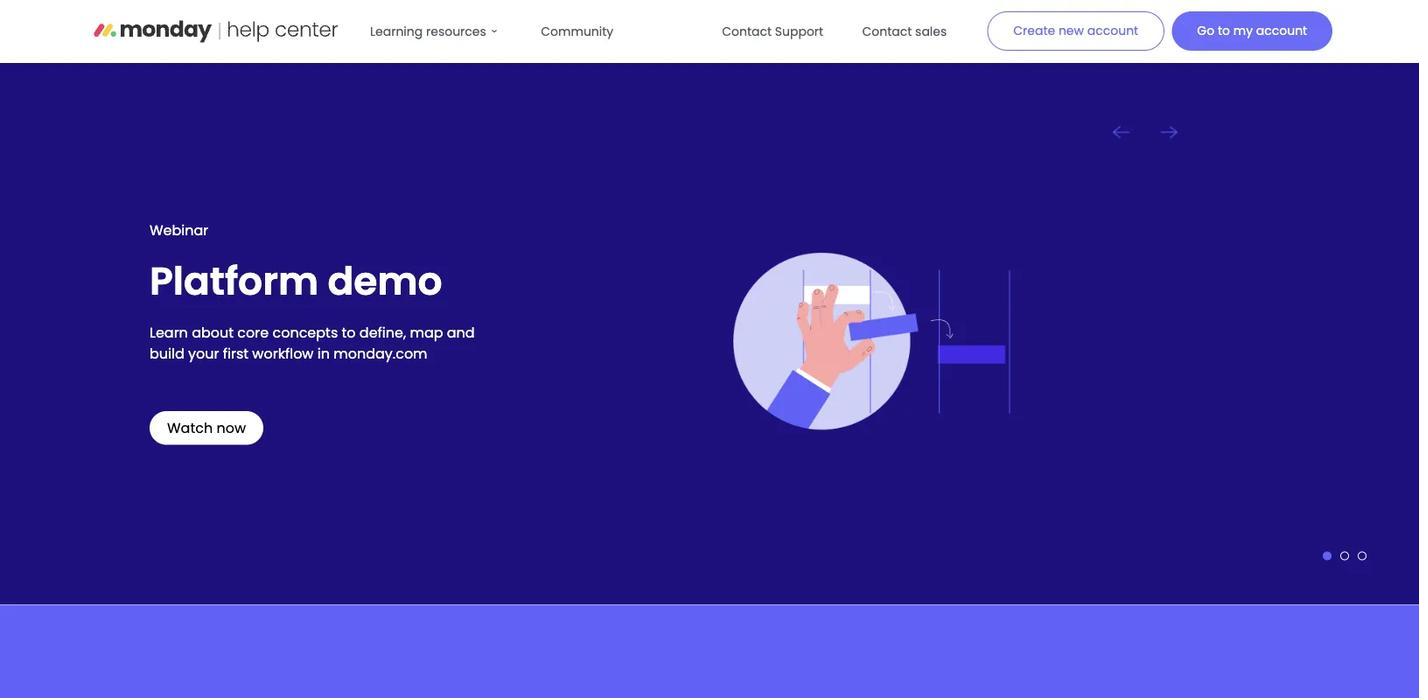 Task type: vqa. For each thing, say whether or not it's contained in the screenshot.
the left "Get Started"
no



Task type: locate. For each thing, give the bounding box(es) containing it.
contact for contact sales
[[862, 23, 912, 40]]

0 horizontal spatial contact
[[722, 23, 772, 40]]

1 horizontal spatial to
[[1218, 22, 1230, 39]]

contact
[[722, 23, 772, 40], [862, 23, 912, 40]]

and
[[447, 323, 475, 343]]

community link
[[530, 14, 624, 49]]

first
[[223, 344, 249, 364]]

contact left support
[[722, 23, 772, 40]]

watch now
[[167, 418, 246, 438]]

learn about core concepts to define, map and build your first workflow in monday.com
[[150, 323, 475, 364]]

platform
[[150, 255, 319, 309]]

create
[[1013, 22, 1055, 39]]

go to my account
[[1197, 22, 1307, 39]]

community
[[541, 23, 614, 40]]

platform demo
[[150, 255, 442, 309]]

1 vertical spatial to
[[342, 323, 356, 343]]

1 contact from the left
[[722, 23, 772, 40]]

learning
[[370, 23, 423, 40]]

to right go
[[1218, 22, 1230, 39]]

my
[[1233, 22, 1253, 39]]

2 account from the left
[[1256, 22, 1307, 39]]

learning resources
[[370, 23, 486, 40]]

account
[[1087, 22, 1139, 39], [1256, 22, 1307, 39]]

0 horizontal spatial to
[[342, 323, 356, 343]]

tab list
[[0, 550, 1419, 571]]

1 horizontal spatial contact
[[862, 23, 912, 40]]

account right my
[[1256, 22, 1307, 39]]

1 account from the left
[[1087, 22, 1139, 39]]

0 vertical spatial to
[[1218, 22, 1230, 39]]

1 horizontal spatial account
[[1256, 22, 1307, 39]]

sales
[[915, 23, 947, 40]]

account right new
[[1087, 22, 1139, 39]]

to
[[1218, 22, 1230, 39], [342, 323, 356, 343]]

to left define,
[[342, 323, 356, 343]]

0 horizontal spatial account
[[1087, 22, 1139, 39]]

define,
[[359, 323, 406, 343]]

contact left sales
[[862, 23, 912, 40]]

about
[[192, 323, 234, 343]]

build
[[150, 344, 184, 364]]

2 contact from the left
[[862, 23, 912, 40]]

watch now link
[[150, 411, 263, 445]]

contact support link
[[712, 14, 834, 49]]



Task type: describe. For each thing, give the bounding box(es) containing it.
your
[[188, 344, 219, 364]]

now
[[217, 418, 246, 438]]

to inside the learn about core concepts to define, map and build your first workflow in monday.com
[[342, 323, 356, 343]]

map
[[410, 323, 443, 343]]

demo
[[328, 255, 442, 309]]

contact sales
[[862, 23, 947, 40]]

new
[[1059, 22, 1084, 39]]

go to my account link
[[1172, 12, 1333, 51]]

in
[[317, 344, 330, 364]]

go
[[1197, 22, 1215, 39]]

core
[[237, 323, 269, 343]]

watch
[[167, 418, 213, 438]]

resources
[[426, 23, 486, 40]]

workflow
[[252, 344, 314, 364]]

concepts
[[273, 323, 338, 343]]

contact sales link
[[852, 14, 957, 49]]

monday.com
[[334, 344, 428, 364]]

monday.com logo image
[[94, 14, 339, 49]]

create new account
[[1013, 22, 1139, 39]]

support
[[775, 23, 824, 40]]

contact support
[[722, 23, 824, 40]]

learning resources link
[[360, 14, 513, 49]]

learn
[[150, 323, 188, 343]]

webinar
[[150, 221, 209, 241]]

contact for contact support
[[722, 23, 772, 40]]

create new account link
[[987, 11, 1165, 51]]



